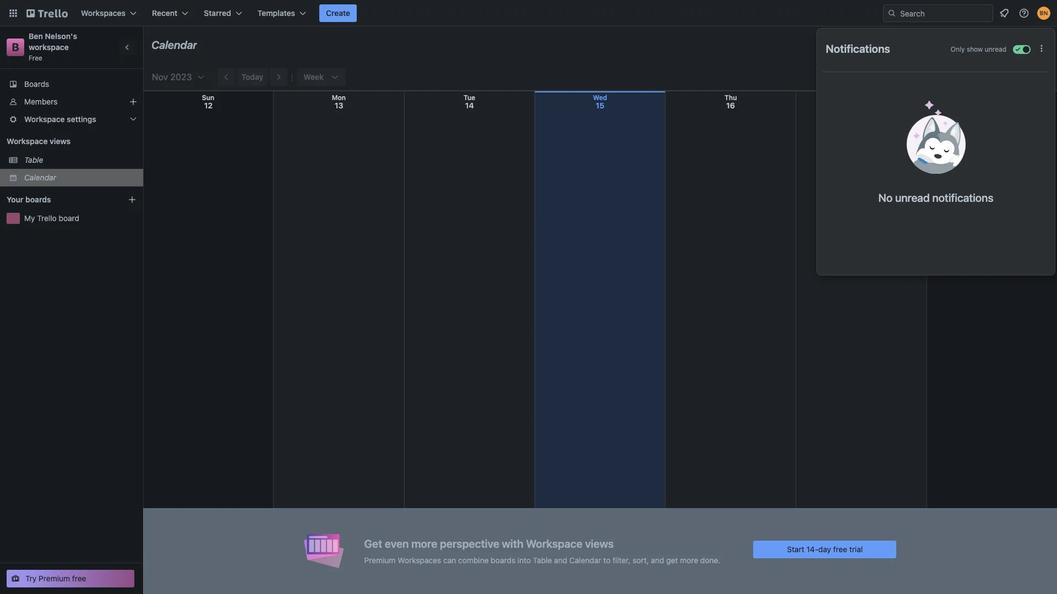 Task type: locate. For each thing, give the bounding box(es) containing it.
2 horizontal spatial calendar
[[569, 556, 601, 565]]

week
[[304, 72, 324, 81]]

1 horizontal spatial workspaces
[[398, 556, 441, 565]]

1 horizontal spatial and
[[651, 556, 664, 565]]

1 horizontal spatial views
[[585, 538, 614, 550]]

table right into
[[533, 556, 552, 565]]

boards down with
[[491, 556, 515, 565]]

nelson's
[[45, 31, 77, 41]]

workspaces down even
[[398, 556, 441, 565]]

workspace inside 'get even more perspective with workspace views premium workspaces can combine boards into table and calendar to filter, sort, and get more done.'
[[526, 538, 583, 550]]

try
[[25, 574, 37, 584]]

0 vertical spatial views
[[50, 137, 71, 146]]

1 and from the left
[[554, 556, 567, 565]]

and left get
[[651, 556, 664, 565]]

b
[[12, 41, 19, 53]]

1 vertical spatial boards
[[491, 556, 515, 565]]

free
[[833, 545, 847, 554], [72, 574, 86, 584]]

0 vertical spatial calendar
[[151, 39, 197, 51]]

workspace inside dropdown button
[[24, 115, 65, 124]]

taco image
[[907, 101, 965, 174]]

get
[[364, 538, 382, 550]]

your boards
[[7, 195, 51, 204]]

notifications
[[826, 42, 890, 55]]

workspace
[[24, 115, 65, 124], [7, 137, 48, 146], [526, 538, 583, 550]]

create
[[326, 8, 350, 18]]

try premium free
[[25, 574, 86, 584]]

workspaces up workspace navigation collapse icon
[[81, 8, 126, 18]]

search image
[[888, 9, 896, 18]]

table down workspace views
[[24, 155, 43, 165]]

workspace up into
[[526, 538, 583, 550]]

workspaces
[[81, 8, 126, 18], [398, 556, 441, 565]]

Calendar text field
[[151, 35, 197, 56]]

1 vertical spatial workspaces
[[398, 556, 441, 565]]

2 vertical spatial calendar
[[569, 556, 601, 565]]

nov 2023 button
[[148, 68, 205, 86]]

0 vertical spatial workspace
[[24, 115, 65, 124]]

more right get
[[680, 556, 698, 565]]

0 vertical spatial free
[[833, 545, 847, 554]]

ben nelson (bennelson96) image
[[1037, 7, 1051, 20]]

workspace settings
[[24, 115, 96, 124]]

calendar left to
[[569, 556, 601, 565]]

today
[[241, 72, 263, 81]]

my trello board link
[[24, 213, 137, 224]]

0 horizontal spatial and
[[554, 556, 567, 565]]

1 vertical spatial free
[[72, 574, 86, 584]]

workspace down the members
[[24, 115, 65, 124]]

show
[[967, 45, 983, 53]]

calendar up your boards
[[24, 173, 56, 182]]

ben nelson's workspace link
[[29, 31, 79, 52]]

2 vertical spatial workspace
[[526, 538, 583, 550]]

boards up my
[[25, 195, 51, 204]]

0 vertical spatial workspaces
[[81, 8, 126, 18]]

1 horizontal spatial premium
[[364, 556, 396, 565]]

premium inside 'get even more perspective with workspace views premium workspaces can combine boards into table and calendar to filter, sort, and get more done.'
[[364, 556, 396, 565]]

calendar link
[[24, 172, 137, 183]]

0 horizontal spatial views
[[50, 137, 71, 146]]

workspace for workspace settings
[[24, 115, 65, 124]]

boards
[[24, 79, 49, 89]]

filters button
[[1004, 36, 1047, 54]]

calendar down recent popup button
[[151, 39, 197, 51]]

1 horizontal spatial calendar
[[151, 39, 197, 51]]

notifications
[[932, 192, 993, 204]]

unread right no
[[895, 192, 930, 204]]

more right even
[[411, 538, 437, 550]]

workspace down workspace settings on the top
[[7, 137, 48, 146]]

ben nelson's workspace free
[[29, 31, 79, 62]]

filters
[[1021, 40, 1043, 50]]

recent button
[[145, 4, 195, 22]]

recent
[[152, 8, 177, 18]]

0 horizontal spatial table
[[24, 155, 43, 165]]

trial
[[849, 545, 863, 554]]

2 and from the left
[[651, 556, 664, 565]]

premium
[[364, 556, 396, 565], [39, 574, 70, 584]]

and
[[554, 556, 567, 565], [651, 556, 664, 565]]

0 horizontal spatial free
[[72, 574, 86, 584]]

1 vertical spatial table
[[533, 556, 552, 565]]

free inside button
[[72, 574, 86, 584]]

0 vertical spatial unread
[[985, 45, 1006, 53]]

table inside "link"
[[24, 155, 43, 165]]

unread
[[985, 45, 1006, 53], [895, 192, 930, 204]]

and right into
[[554, 556, 567, 565]]

table
[[24, 155, 43, 165], [533, 556, 552, 565]]

0 vertical spatial table
[[24, 155, 43, 165]]

free right try in the left bottom of the page
[[72, 574, 86, 584]]

1 horizontal spatial table
[[533, 556, 552, 565]]

workspace settings button
[[0, 111, 143, 128]]

views
[[50, 137, 71, 146], [585, 538, 614, 550]]

board
[[59, 214, 79, 223]]

views down workspace settings on the top
[[50, 137, 71, 146]]

unread right show
[[985, 45, 1006, 53]]

templates
[[258, 8, 295, 18]]

0 horizontal spatial premium
[[39, 574, 70, 584]]

with
[[502, 538, 523, 550]]

1 vertical spatial unread
[[895, 192, 930, 204]]

0 vertical spatial boards
[[25, 195, 51, 204]]

1 vertical spatial calendar
[[24, 173, 56, 182]]

try premium free button
[[7, 570, 134, 588]]

trello
[[37, 214, 57, 223]]

boards
[[25, 195, 51, 204], [491, 556, 515, 565]]

can
[[443, 556, 456, 565]]

boards inside "element"
[[25, 195, 51, 204]]

no
[[878, 192, 893, 204]]

b link
[[7, 39, 24, 56]]

only show unread
[[951, 45, 1006, 53]]

premium inside button
[[39, 574, 70, 584]]

more
[[411, 538, 437, 550], [680, 556, 698, 565]]

workspace
[[29, 42, 69, 52]]

1 vertical spatial premium
[[39, 574, 70, 584]]

views up to
[[585, 538, 614, 550]]

free
[[29, 54, 42, 62]]

free right day
[[833, 545, 847, 554]]

premium down 'get'
[[364, 556, 396, 565]]

boards link
[[0, 75, 143, 93]]

premium right try in the left bottom of the page
[[39, 574, 70, 584]]

0 horizontal spatial boards
[[25, 195, 51, 204]]

create button
[[319, 4, 357, 22]]

add board image
[[128, 195, 137, 204]]

get
[[666, 556, 678, 565]]

1 vertical spatial more
[[680, 556, 698, 565]]

views inside 'get even more perspective with workspace views premium workspaces can combine boards into table and calendar to filter, sort, and get more done.'
[[585, 538, 614, 550]]

open information menu image
[[1019, 8, 1030, 19]]

tue
[[464, 94, 475, 102]]

perspective
[[440, 538, 499, 550]]

sun
[[202, 94, 214, 102]]

1 horizontal spatial boards
[[491, 556, 515, 565]]

workspaces inside workspaces dropdown button
[[81, 8, 126, 18]]

0 vertical spatial premium
[[364, 556, 396, 565]]

calendar
[[151, 39, 197, 51], [24, 173, 56, 182], [569, 556, 601, 565]]

into
[[518, 556, 531, 565]]

0 horizontal spatial workspaces
[[81, 8, 126, 18]]

0 horizontal spatial more
[[411, 538, 437, 550]]

14
[[465, 101, 474, 110]]

filter,
[[613, 556, 631, 565]]

mon
[[332, 94, 346, 102]]

today button
[[237, 68, 268, 86]]

settings
[[67, 115, 96, 124]]

1 vertical spatial workspace
[[7, 137, 48, 146]]

1 vertical spatial views
[[585, 538, 614, 550]]



Task type: vqa. For each thing, say whether or not it's contained in the screenshot.
the and
yes



Task type: describe. For each thing, give the bounding box(es) containing it.
your
[[7, 195, 23, 204]]

2023
[[170, 72, 192, 82]]

week button
[[297, 68, 346, 86]]

get even more perspective with workspace views premium workspaces can combine boards into table and calendar to filter, sort, and get more done.
[[364, 538, 720, 565]]

back to home image
[[26, 4, 68, 22]]

starred button
[[197, 4, 249, 22]]

starred
[[204, 8, 231, 18]]

members
[[24, 97, 58, 106]]

workspace navigation collapse icon image
[[120, 40, 135, 55]]

16
[[726, 101, 735, 110]]

15
[[596, 101, 604, 110]]

12
[[204, 101, 213, 110]]

0 vertical spatial more
[[411, 538, 437, 550]]

start 14-day free trial link
[[753, 541, 897, 559]]

table link
[[24, 155, 137, 166]]

combine
[[458, 556, 489, 565]]

your boards with 1 items element
[[7, 193, 111, 206]]

done.
[[700, 556, 720, 565]]

table inside 'get even more perspective with workspace views premium workspaces can combine boards into table and calendar to filter, sort, and get more done.'
[[533, 556, 552, 565]]

0 horizontal spatial unread
[[895, 192, 930, 204]]

start 14-day free trial
[[787, 545, 863, 554]]

workspace for workspace views
[[7, 137, 48, 146]]

0 notifications image
[[998, 7, 1011, 20]]

members link
[[0, 93, 143, 111]]

primary element
[[0, 0, 1057, 26]]

1 horizontal spatial free
[[833, 545, 847, 554]]

thu
[[725, 94, 737, 102]]

workspace views
[[7, 137, 71, 146]]

wed
[[593, 94, 607, 102]]

to
[[603, 556, 610, 565]]

boards inside 'get even more perspective with workspace views premium workspaces can combine boards into table and calendar to filter, sort, and get more done.'
[[491, 556, 515, 565]]

even
[[385, 538, 409, 550]]

my
[[24, 214, 35, 223]]

my trello board
[[24, 214, 79, 223]]

only
[[951, 45, 965, 53]]

workspaces button
[[74, 4, 143, 22]]

0 horizontal spatial calendar
[[24, 173, 56, 182]]

Search field
[[896, 5, 993, 21]]

1 horizontal spatial unread
[[985, 45, 1006, 53]]

sort,
[[633, 556, 649, 565]]

1 horizontal spatial more
[[680, 556, 698, 565]]

nov 2023
[[152, 72, 192, 82]]

no unread notifications
[[878, 192, 993, 204]]

start
[[787, 545, 804, 554]]

ben
[[29, 31, 43, 41]]

workspaces inside 'get even more perspective with workspace views premium workspaces can combine boards into table and calendar to filter, sort, and get more done.'
[[398, 556, 441, 565]]

templates button
[[251, 4, 313, 22]]

day
[[818, 545, 831, 554]]

14-
[[806, 545, 818, 554]]

13
[[335, 101, 343, 110]]

calendar inside 'get even more perspective with workspace views premium workspaces can combine boards into table and calendar to filter, sort, and get more done.'
[[569, 556, 601, 565]]

nov
[[152, 72, 168, 82]]



